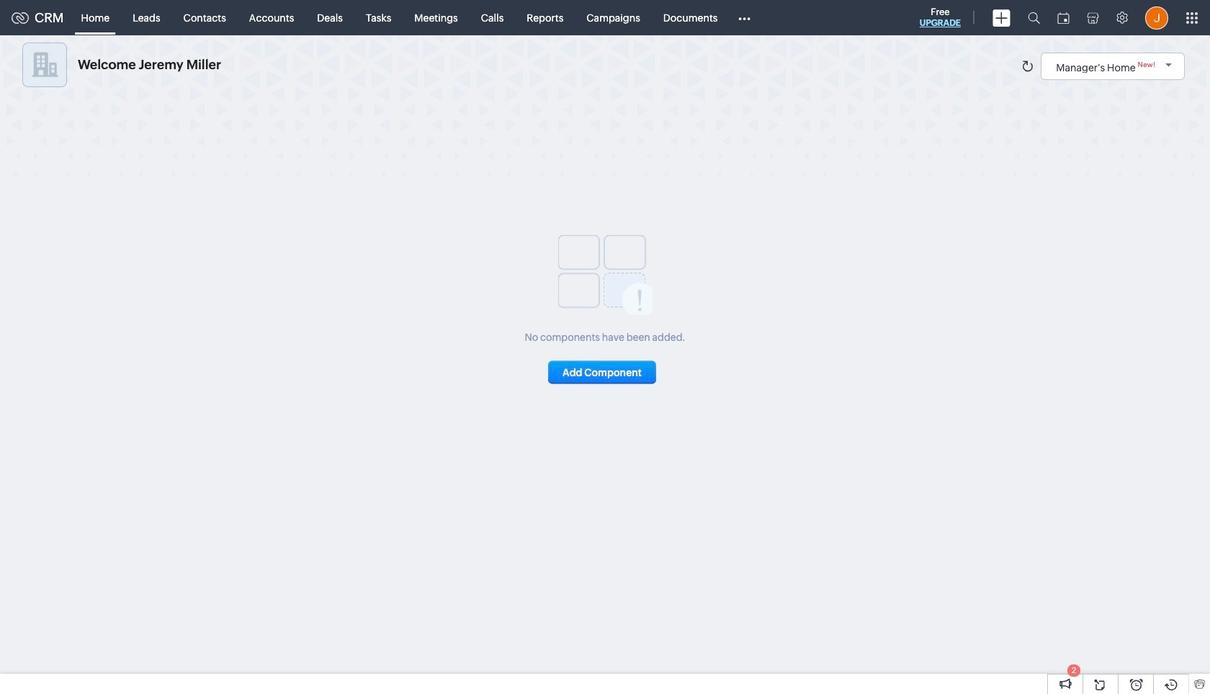 Task type: vqa. For each thing, say whether or not it's contained in the screenshot.
"calendar" icon
yes



Task type: locate. For each thing, give the bounding box(es) containing it.
profile element
[[1137, 0, 1178, 35]]

profile image
[[1146, 6, 1169, 29]]

logo image
[[12, 12, 29, 23]]

calendar image
[[1058, 12, 1070, 23]]



Task type: describe. For each thing, give the bounding box(es) containing it.
search element
[[1020, 0, 1049, 35]]

Other Modules field
[[730, 6, 761, 29]]

create menu element
[[985, 0, 1020, 35]]

create menu image
[[993, 9, 1011, 26]]

search image
[[1029, 12, 1041, 24]]



